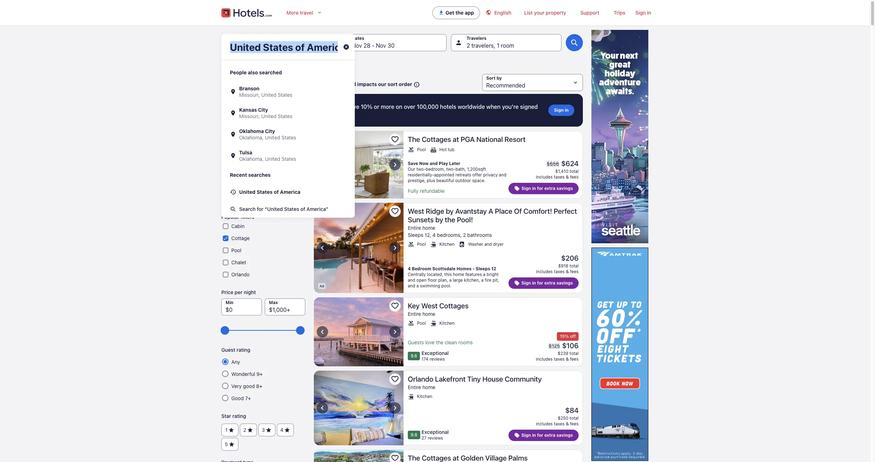 Task type: locate. For each thing, give the bounding box(es) containing it.
orlando down chalet
[[232, 272, 250, 278]]

2 vertical spatial 4
[[281, 428, 284, 434]]

save now and play later our two-bedroom, two-bath, 1,200sqft residentially-appointed retreats offer privacy and prestige, plus beautiful outdoor space.
[[408, 161, 507, 183]]

property down oklahoma city oklahoma, united states
[[255, 151, 283, 159]]

0 vertical spatial west
[[408, 207, 425, 216]]

states inside dropdown button
[[256, 42, 272, 49]]

1 total from the top
[[570, 169, 579, 174]]

1 vertical spatial sleeps
[[476, 266, 491, 272]]

orlando for orlando
[[232, 272, 250, 278]]

exceptional 27 reviews
[[422, 430, 449, 441]]

night
[[244, 290, 256, 296]]

leading image inside get the app link
[[439, 10, 445, 16]]

0 horizontal spatial 2
[[244, 428, 247, 434]]

small image up over
[[413, 82, 420, 88]]

0 vertical spatial leading image
[[439, 10, 445, 16]]

& down $1,410
[[566, 175, 569, 180]]

savings down $250
[[557, 433, 574, 438]]

1 horizontal spatial sign in
[[636, 10, 652, 16]]

& down $250
[[566, 422, 569, 427]]

1 horizontal spatial nov
[[376, 42, 387, 49]]

1 vertical spatial orlando
[[408, 375, 434, 384]]

sign in for extra savings
[[522, 186, 574, 191], [522, 281, 574, 286], [522, 433, 574, 438]]

reviews inside exceptional 27 reviews
[[428, 436, 443, 441]]

28
[[364, 42, 371, 49]]

0 vertical spatial sign in
[[636, 10, 652, 16]]

very good 8+
[[232, 384, 263, 390]]

properties
[[248, 122, 272, 128]]

$84 $250 total includes taxes & fees
[[536, 407, 579, 427]]

total inside $84 $250 total includes taxes & fees
[[570, 416, 579, 421]]

reviews inside exceptional 174 reviews
[[430, 357, 445, 362]]

xsmall image for 2
[[247, 428, 254, 434]]

xsmall image
[[228, 428, 235, 434], [247, 428, 254, 434], [266, 428, 272, 434], [284, 428, 291, 434], [229, 442, 235, 448]]

for for west ridge by avantstay a place of comfort! perfect sunsets by the pool!
[[538, 281, 544, 286]]

2 travelers, 1 room button
[[451, 34, 562, 51]]

- right the 28
[[372, 42, 375, 49]]

7+
[[245, 396, 251, 402]]

2 vertical spatial 2
[[244, 428, 247, 434]]

features
[[466, 272, 482, 277]]

search for search for "united states of america"
[[239, 206, 256, 212]]

4 fees from the top
[[571, 422, 579, 427]]

4 right '3'
[[281, 428, 284, 434]]

home down lakefront
[[423, 385, 436, 391]]

sign in for extra savings down $84 $250 total includes taxes & fees
[[522, 433, 574, 438]]

west right key
[[422, 302, 438, 310]]

missouri, down kansas
[[239, 113, 260, 119]]

1 vertical spatial west
[[422, 302, 438, 310]]

9+
[[257, 372, 263, 378]]

savings for $624
[[557, 186, 574, 191]]

missouri, inside branson missouri, united states
[[239, 92, 260, 98]]

bath,
[[456, 167, 466, 172]]

home up large on the bottom of the page
[[453, 272, 465, 277]]

includes inside $206 $918 total includes taxes & fees
[[536, 269, 553, 275]]

small image
[[486, 10, 492, 15], [230, 89, 237, 95], [431, 147, 437, 153], [230, 153, 237, 159], [459, 242, 466, 248], [408, 321, 415, 327], [408, 394, 415, 400]]

small image for pool
[[408, 321, 415, 327]]

$1,000 and above, Maximum, Price per night range field
[[226, 323, 301, 339]]

taxes inside $84 $250 total includes taxes & fees
[[554, 422, 565, 427]]

two- up residentially-
[[417, 167, 426, 172]]

leading image for $656
[[515, 186, 521, 192]]

save inside save now and play later our two-bedroom, two-bath, 1,200sqft residentially-appointed retreats offer privacy and prestige, plus beautiful outdoor space.
[[408, 161, 419, 166]]

pool
[[417, 147, 426, 152], [417, 242, 426, 247], [232, 248, 242, 254], [417, 321, 426, 326]]

west ridge by avantstay a place of comfort! perfect sunsets by the pool! entire home sleeps 12, 4 bedrooms, 2 bathrooms
[[408, 207, 578, 238]]

4 includes from the top
[[536, 422, 553, 427]]

or
[[374, 104, 380, 110]]

1 vertical spatial the
[[445, 216, 456, 224]]

0 vertical spatial united states of america
[[237, 42, 302, 49]]

1 vertical spatial cottages
[[440, 302, 469, 310]]

1 vertical spatial 1
[[225, 428, 228, 434]]

pool down 12,
[[417, 242, 426, 247]]

america inside dropdown button
[[280, 42, 302, 49]]

sign for orlando lakefront tiny house community
[[522, 433, 531, 438]]

a
[[484, 272, 486, 277], [450, 278, 452, 283], [482, 278, 484, 283], [417, 284, 419, 289]]

entire inside west ridge by avantstay a place of comfort! perfect sunsets by the pool! entire home sleeps 12, 4 bedrooms, 2 bathrooms
[[408, 225, 421, 231]]

by right ridge
[[446, 207, 454, 216]]

1 vertical spatial extra
[[545, 281, 556, 286]]

1 missouri, from the top
[[239, 92, 260, 98]]

united states of america up "united
[[239, 189, 301, 195]]

small image down 'key west cottages entire home'
[[431, 321, 437, 327]]

1 vertical spatial oklahoma,
[[239, 156, 264, 162]]

sleeps left 12
[[476, 266, 491, 272]]

0 horizontal spatial sign in
[[555, 108, 569, 113]]

more travel
[[287, 10, 313, 16]]

0 vertical spatial reviews
[[430, 357, 445, 362]]

1 vertical spatial 2
[[463, 232, 466, 238]]

sign in for extra savings link up 'comfort!'
[[509, 183, 579, 194]]

states inside tulsa oklahoma, united states
[[282, 156, 296, 162]]

- inside button
[[372, 42, 375, 49]]

$624
[[562, 160, 579, 168]]

rating right star
[[233, 414, 246, 420]]

$1,410
[[556, 169, 569, 174]]

2 extra from the top
[[545, 281, 556, 286]]

0 vertical spatial kitchen
[[440, 242, 455, 247]]

save
[[347, 104, 360, 110], [408, 161, 419, 166]]

exceptional up 27
[[422, 430, 449, 436]]

large
[[453, 278, 463, 283]]

2 nov from the left
[[376, 42, 387, 49]]

0 horizontal spatial two-
[[417, 167, 426, 172]]

united states of america inside dropdown button
[[237, 42, 302, 49]]

search up filters
[[239, 206, 256, 212]]

0 horizontal spatial save
[[347, 104, 360, 110]]

oklahoma, down tulsa
[[239, 156, 264, 162]]

2 oklahoma, from the top
[[239, 156, 264, 162]]

savings for $250
[[557, 433, 574, 438]]

states up name
[[282, 135, 296, 141]]

2 vertical spatial entire
[[408, 385, 421, 391]]

community
[[505, 375, 542, 384]]

0 vertical spatial -
[[372, 42, 375, 49]]

compare
[[226, 122, 247, 128]]

city inside oklahoma city oklahoma, united states
[[265, 128, 275, 134]]

1 vertical spatial united states of america
[[239, 189, 301, 195]]

0 vertical spatial 2
[[467, 42, 470, 49]]

appointed
[[435, 172, 455, 178]]

$1,000 and above, Maximum, Price per night text field
[[265, 299, 306, 316]]

3 sign in for extra savings link from the top
[[509, 430, 579, 442]]

2 left 'travelers,'
[[467, 42, 470, 49]]

Going to text field
[[222, 34, 355, 60]]

leading image for $84
[[515, 433, 521, 439]]

2 savings from the top
[[557, 281, 574, 286]]

total
[[570, 169, 579, 174], [570, 264, 579, 269], [570, 351, 579, 357], [570, 416, 579, 421]]

0 horizontal spatial nov
[[352, 42, 362, 49]]

1 horizontal spatial 2
[[463, 232, 466, 238]]

sign in inside dropdown button
[[636, 10, 652, 16]]

1 horizontal spatial two-
[[447, 167, 456, 172]]

states right "united
[[284, 206, 299, 212]]

1 horizontal spatial orlando
[[408, 375, 434, 384]]

2 total from the top
[[570, 264, 579, 269]]

clean
[[445, 340, 457, 346]]

kitchen
[[440, 242, 455, 247], [440, 321, 455, 326], [417, 394, 433, 400]]

cottages down "pool."
[[440, 302, 469, 310]]

west inside 'key west cottages entire home'
[[422, 302, 438, 310]]

oklahoma, inside tulsa oklahoma, united states
[[239, 156, 264, 162]]

of up searched
[[274, 42, 279, 49]]

total inside $656 $624 $1,410 total includes taxes & fees
[[570, 169, 579, 174]]

clear going to image
[[343, 44, 350, 50]]

includes
[[536, 175, 553, 180], [536, 269, 553, 275], [536, 357, 553, 362], [536, 422, 553, 427]]

any
[[232, 359, 240, 366]]

city inside kansas city missouri, united states
[[258, 107, 268, 113]]

3
[[262, 428, 265, 434]]

0 vertical spatial sign in for extra savings
[[522, 186, 574, 191]]

nov left the 28
[[352, 42, 362, 49]]

show next image for west ridge by avantstay a place of comfort! perfect sunsets by the pool! image
[[391, 244, 400, 253]]

orlando down 174
[[408, 375, 434, 384]]

wonderful
[[232, 372, 255, 378]]

& inside 15% off $125 $106 $239 total includes taxes & fees
[[566, 357, 569, 362]]

& down $239
[[566, 357, 569, 362]]

1 horizontal spatial save
[[408, 161, 419, 166]]

total inside 15% off $125 $106 $239 total includes taxes & fees
[[570, 351, 579, 357]]

entire inside orlando lakefront tiny house community entire home
[[408, 385, 421, 391]]

2 fees from the top
[[571, 269, 579, 275]]

0 horizontal spatial -
[[372, 42, 375, 49]]

pool down the
[[417, 147, 426, 152]]

united up people
[[237, 42, 254, 49]]

sign in for extra savings link down $206 $918 total includes taxes & fees
[[509, 278, 579, 289]]

nov 28 - nov 30
[[352, 42, 395, 49]]

Save Key West Cottages to a trip checkbox
[[390, 301, 401, 312]]

3 entire from the top
[[408, 385, 421, 391]]

taxes inside $656 $624 $1,410 total includes taxes & fees
[[554, 175, 565, 180]]

show next image for the cottages at pga national resort image
[[391, 161, 400, 169]]

for down $206 $918 total includes taxes & fees
[[538, 281, 544, 286]]

home inside "4 bedroom scottsdale homes - sleeps 12 centrally located, this home features a bright and open floor plan, a large kitchen, a fire pit, and a swimming pool."
[[453, 272, 465, 277]]

0 vertical spatial oklahoma,
[[239, 135, 264, 141]]

1 extra from the top
[[545, 186, 556, 191]]

2 sign in for extra savings from the top
[[522, 281, 574, 286]]

$656 $624 $1,410 total includes taxes & fees
[[536, 160, 579, 180]]

price
[[222, 290, 234, 296]]

0 horizontal spatial sleeps
[[408, 232, 424, 238]]

& inside $656 $624 $1,410 total includes taxes & fees
[[566, 175, 569, 180]]

fees down $206
[[571, 269, 579, 275]]

property right your
[[546, 10, 567, 16]]

star rating
[[222, 414, 246, 420]]

when
[[487, 104, 501, 110]]

list your property link
[[518, 6, 574, 20]]

later
[[450, 161, 461, 166]]

and
[[430, 161, 438, 166], [499, 172, 507, 178], [485, 242, 492, 247], [408, 278, 416, 283], [408, 284, 416, 289]]

$656 button
[[547, 161, 560, 167]]

2 includes from the top
[[536, 269, 553, 275]]

2 right bedrooms,
[[463, 232, 466, 238]]

2 horizontal spatial 4
[[433, 232, 436, 238]]

home down swimming
[[423, 311, 436, 317]]

of inside united states of america dropdown button
[[274, 42, 279, 49]]

2 horizontal spatial 2
[[467, 42, 470, 49]]

4 & from the top
[[566, 422, 569, 427]]

recent searches
[[230, 172, 271, 178]]

1 vertical spatial savings
[[557, 281, 574, 286]]

total down $106
[[570, 351, 579, 357]]

worldwide
[[458, 104, 485, 110]]

sleeps inside "4 bedroom scottsdale homes - sleeps 12 centrally located, this home features a bright and open floor plan, a large kitchen, a fire pit, and a swimming pool."
[[476, 266, 491, 272]]

sign in for extra savings down $656 $624 $1,410 total includes taxes & fees
[[522, 186, 574, 191]]

united up properties
[[261, 113, 277, 119]]

sign in for extra savings link down $84 $250 total includes taxes & fees
[[509, 430, 579, 442]]

price per night
[[222, 290, 256, 296]]

a left 'fire'
[[482, 278, 484, 283]]

0 horizontal spatial property
[[255, 151, 283, 159]]

0 vertical spatial property
[[546, 10, 567, 16]]

united down properties
[[265, 135, 280, 141]]

small image down the
[[408, 147, 415, 153]]

0 vertical spatial entire
[[408, 225, 421, 231]]

1 vertical spatial entire
[[408, 311, 421, 317]]

1 horizontal spatial property
[[546, 10, 567, 16]]

city up properties
[[258, 107, 268, 113]]

1 sign in for extra savings link from the top
[[509, 183, 579, 194]]

1 fees from the top
[[571, 175, 579, 180]]

small image right show next image for west ridge by avantstay a place of comfort! perfect sunsets by the pool!
[[408, 242, 415, 248]]

the right get
[[456, 10, 464, 16]]

1 vertical spatial kitchen
[[440, 321, 455, 326]]

sign in for extra savings link for $624
[[509, 183, 579, 194]]

save left 10%
[[347, 104, 360, 110]]

missouri,
[[239, 92, 260, 98], [239, 113, 260, 119]]

sign for west ridge by avantstay a place of comfort! perfect sunsets by the pool!
[[522, 281, 531, 286]]

leading image
[[439, 10, 445, 16], [515, 281, 521, 286]]

cabin
[[232, 223, 245, 229]]

2 missouri, from the top
[[239, 113, 260, 119]]

& inside $206 $918 total includes taxes & fees
[[566, 269, 569, 275]]

$250
[[558, 416, 569, 421]]

fully refundable
[[408, 188, 445, 194]]

resort
[[505, 135, 526, 144]]

1 vertical spatial 4
[[408, 266, 411, 272]]

3 extra from the top
[[545, 433, 556, 438]]

the
[[456, 10, 464, 16], [445, 216, 456, 224], [436, 340, 444, 346]]

cottages up hot
[[422, 135, 452, 144]]

0 vertical spatial 1
[[497, 42, 500, 49]]

4 inside "4 bedroom scottsdale homes - sleeps 12 centrally located, this home features a bright and open floor plan, a large kitchen, a fire pit, and a swimming pool."
[[408, 266, 411, 272]]

bedroom,
[[426, 167, 445, 172]]

1 horizontal spatial 4
[[408, 266, 411, 272]]

sign in right trips
[[636, 10, 652, 16]]

0 vertical spatial extra
[[545, 186, 556, 191]]

Save Orlando Lakefront Tiny House Community  to a trip checkbox
[[390, 374, 401, 385]]

savings
[[557, 186, 574, 191], [557, 281, 574, 286], [557, 433, 574, 438]]

$125 button
[[549, 343, 561, 349]]

1 oklahoma, from the top
[[239, 135, 264, 141]]

states inside kansas city missouri, united states
[[278, 113, 293, 119]]

room image
[[314, 371, 404, 446]]

0 vertical spatial search
[[222, 151, 244, 159]]

fees down $624
[[571, 175, 579, 180]]

2
[[467, 42, 470, 49], [463, 232, 466, 238], [244, 428, 247, 434]]

1 vertical spatial exceptional
[[422, 430, 449, 436]]

leading image left get
[[439, 10, 445, 16]]

search by property name
[[222, 151, 302, 159]]

you're
[[503, 104, 519, 110]]

2 down star rating
[[244, 428, 247, 434]]

home inside west ridge by avantstay a place of comfort! perfect sunsets by the pool! entire home sleeps 12, 4 bedrooms, 2 bathrooms
[[423, 225, 436, 231]]

states down oklahoma city oklahoma, united states
[[282, 156, 296, 162]]

show next image for key west cottages image
[[391, 328, 400, 337]]

america"
[[307, 206, 329, 212]]

1 entire from the top
[[408, 225, 421, 231]]

small image down 12,
[[431, 242, 437, 248]]

united up "searches"
[[265, 156, 280, 162]]

leading image right the pit,
[[515, 281, 521, 286]]

states inside oklahoma city oklahoma, united states
[[282, 135, 296, 141]]

entire inside 'key west cottages entire home'
[[408, 311, 421, 317]]

of
[[515, 207, 522, 216]]

exterior image
[[314, 298, 404, 367]]

3 total from the top
[[570, 351, 579, 357]]

refundable
[[420, 188, 445, 194]]

0 vertical spatial sleeps
[[408, 232, 424, 238]]

2 for 2 travelers, 1 room
[[467, 42, 470, 49]]

orlando inside orlando lakefront tiny house community entire home
[[408, 375, 434, 384]]

reviews right 27
[[428, 436, 443, 441]]

avantstay
[[456, 207, 487, 216]]

states up oklahoma city oklahoma, united states
[[278, 113, 293, 119]]

1 savings from the top
[[557, 186, 574, 191]]

for down $84 $250 total includes taxes & fees
[[538, 433, 544, 438]]

search for "united states of america"
[[239, 206, 329, 212]]

2 vertical spatial savings
[[557, 433, 574, 438]]

3 savings from the top
[[557, 433, 574, 438]]

save for save now and play later our two-bedroom, two-bath, 1,200sqft residentially-appointed retreats offer privacy and prestige, plus beautiful outdoor space.
[[408, 161, 419, 166]]

1 leading image from the top
[[515, 186, 521, 192]]

0 horizontal spatial 4
[[281, 428, 284, 434]]

1 vertical spatial leading image
[[515, 433, 521, 439]]

america down more
[[280, 42, 302, 49]]

savings down $918
[[557, 281, 574, 286]]

3 & from the top
[[566, 357, 569, 362]]

reviews right 174
[[430, 357, 445, 362]]

fees down $106
[[571, 357, 579, 362]]

4 total from the top
[[570, 416, 579, 421]]

2 inside dropdown button
[[467, 42, 470, 49]]

west up sunsets
[[408, 207, 425, 216]]

west
[[408, 207, 425, 216], [422, 302, 438, 310]]

0 vertical spatial city
[[258, 107, 268, 113]]

4 taxes from the top
[[554, 422, 565, 427]]

save up our
[[408, 161, 419, 166]]

small image inside 'english' button
[[486, 10, 492, 15]]

1 horizontal spatial sleeps
[[476, 266, 491, 272]]

oklahoma, inside oklahoma city oklahoma, united states
[[239, 135, 264, 141]]

0 vertical spatial leading image
[[515, 186, 521, 192]]

pga
[[461, 135, 475, 144]]

1 vertical spatial reviews
[[428, 436, 443, 441]]

states up searched
[[256, 42, 272, 49]]

3 includes from the top
[[536, 357, 553, 362]]

2 taxes from the top
[[554, 269, 565, 275]]

small image
[[413, 82, 420, 88], [230, 110, 237, 116], [230, 131, 237, 138], [408, 147, 415, 153], [230, 189, 237, 196], [230, 206, 237, 213], [408, 242, 415, 248], [431, 242, 437, 248], [431, 321, 437, 327]]

1 horizontal spatial 1
[[497, 42, 500, 49]]

in inside save 10% or more on over 100,000 hotels worldwide when you're signed in
[[347, 111, 352, 117]]

for for orlando lakefront tiny house community
[[538, 433, 544, 438]]

1 & from the top
[[566, 175, 569, 180]]

1 taxes from the top
[[554, 175, 565, 180]]

2 vertical spatial sign in for extra savings link
[[509, 430, 579, 442]]

0 vertical spatial 4
[[433, 232, 436, 238]]

3 fees from the top
[[571, 357, 579, 362]]

2 sign in for extra savings link from the top
[[509, 278, 579, 289]]

total down $84
[[570, 416, 579, 421]]

1 vertical spatial city
[[265, 128, 275, 134]]

searches
[[249, 172, 271, 178]]

0 horizontal spatial 1
[[225, 428, 228, 434]]

1 vertical spatial sign in
[[555, 108, 569, 113]]

oklahoma, down oklahoma
[[239, 135, 264, 141]]

the right love
[[436, 340, 444, 346]]

2 entire from the top
[[408, 311, 421, 317]]

1 vertical spatial search
[[239, 206, 256, 212]]

1 exceptional from the top
[[422, 351, 449, 357]]

small image for washer and dryer
[[459, 242, 466, 248]]

property
[[546, 10, 567, 16], [255, 151, 283, 159]]

0 vertical spatial orlando
[[232, 272, 250, 278]]

states down "searches"
[[257, 189, 273, 195]]

missouri, down branson
[[239, 92, 260, 98]]

sign in for extra savings for $918
[[522, 281, 574, 286]]

3 taxes from the top
[[554, 357, 565, 362]]

search image
[[571, 38, 579, 47]]

sign inside dropdown button
[[636, 10, 646, 16]]

1 sign in for extra savings from the top
[[522, 186, 574, 191]]

extra for $624
[[545, 186, 556, 191]]

sign in
[[636, 10, 652, 16], [555, 108, 569, 113]]

this
[[445, 272, 452, 277]]

Save The Cottages at PGA National Resort to a trip checkbox
[[390, 134, 401, 145]]

1 vertical spatial leading image
[[515, 281, 521, 286]]

the inside west ridge by avantstay a place of comfort! perfect sunsets by the pool! entire home sleeps 12, 4 bedrooms, 2 bathrooms
[[445, 216, 456, 224]]

bedroom
[[412, 266, 432, 272]]

taxes
[[554, 175, 565, 180], [554, 269, 565, 275], [554, 357, 565, 362], [554, 422, 565, 427]]

0 vertical spatial save
[[347, 104, 360, 110]]

taxes down $239
[[554, 357, 565, 362]]

city down properties
[[265, 128, 275, 134]]

sign in for extra savings for $624
[[522, 186, 574, 191]]

place
[[495, 207, 513, 216]]

for for the cottages at pga national resort
[[538, 186, 544, 191]]

2 exceptional from the top
[[422, 430, 449, 436]]

show previous image for key west cottages image
[[318, 328, 327, 337]]

america up the "search for "united states of america""
[[280, 189, 301, 195]]

city for kansas city
[[258, 107, 268, 113]]

1 vertical spatial -
[[473, 266, 475, 272]]

oklahoma,
[[239, 135, 264, 141], [239, 156, 264, 162]]

homes
[[457, 266, 472, 272]]

0 vertical spatial america
[[280, 42, 302, 49]]

extra down $656 $624 $1,410 total includes taxes & fees
[[545, 186, 556, 191]]

$84
[[566, 407, 579, 415]]

ad
[[320, 284, 325, 289]]

1 vertical spatial sign in for extra savings link
[[509, 278, 579, 289]]

xsmall image for 3
[[266, 428, 272, 434]]

total down $206
[[570, 264, 579, 269]]

2 & from the top
[[566, 269, 569, 275]]

& inside $84 $250 total includes taxes & fees
[[566, 422, 569, 427]]

outdoor pool image
[[314, 450, 404, 463]]

savings down $1,410
[[557, 186, 574, 191]]

- up features
[[473, 266, 475, 272]]

rating for guest rating
[[237, 347, 251, 353]]

0 horizontal spatial orlando
[[232, 272, 250, 278]]

1 vertical spatial missouri,
[[239, 113, 260, 119]]

sleeps
[[408, 232, 424, 238], [476, 266, 491, 272]]

save inside save 10% or more on over 100,000 hotels worldwide when you're signed in
[[347, 104, 360, 110]]

2 vertical spatial sign in for extra savings
[[522, 433, 574, 438]]

1 horizontal spatial -
[[473, 266, 475, 272]]

taxes down $918
[[554, 269, 565, 275]]

1 includes from the top
[[536, 175, 553, 180]]

1 vertical spatial save
[[408, 161, 419, 166]]

2 vertical spatial extra
[[545, 433, 556, 438]]

2 leading image from the top
[[515, 433, 521, 439]]

sleeps left 12,
[[408, 232, 424, 238]]

extra
[[545, 186, 556, 191], [545, 281, 556, 286], [545, 433, 556, 438]]

1 vertical spatial rating
[[233, 414, 246, 420]]

people also searched
[[230, 69, 282, 76]]

rating up "any"
[[237, 347, 251, 353]]

of up "united
[[274, 189, 279, 195]]

exceptional up 174
[[422, 351, 449, 357]]

per
[[235, 290, 243, 296]]

1 vertical spatial property
[[255, 151, 283, 159]]

travelers,
[[472, 42, 496, 49]]

0 vertical spatial missouri,
[[239, 92, 260, 98]]

0 vertical spatial savings
[[557, 186, 574, 191]]

0 vertical spatial rating
[[237, 347, 251, 353]]

0 vertical spatial the
[[456, 10, 464, 16]]

0 vertical spatial sign in for extra savings link
[[509, 183, 579, 194]]

leading image
[[515, 186, 521, 192], [515, 433, 521, 439]]

4 right 12,
[[433, 232, 436, 238]]

star
[[222, 414, 231, 420]]

0 vertical spatial exceptional
[[422, 351, 449, 357]]

174
[[422, 357, 429, 362]]

0 vertical spatial of
[[274, 42, 279, 49]]

search up recent
[[222, 151, 244, 159]]

0 horizontal spatial leading image
[[439, 10, 445, 16]]

sign in right signed
[[555, 108, 569, 113]]

3 sign in for extra savings from the top
[[522, 433, 574, 438]]

1 vertical spatial sign in for extra savings
[[522, 281, 574, 286]]



Task type: describe. For each thing, give the bounding box(es) containing it.
trips
[[614, 10, 626, 16]]

states inside branson missouri, united states
[[278, 92, 293, 98]]

by down ridge
[[436, 216, 444, 224]]

rating for star rating
[[233, 414, 246, 420]]

united inside tulsa oklahoma, united states
[[265, 156, 280, 162]]

show next image for orlando lakefront tiny house community image
[[391, 404, 400, 413]]

the cottages at pga national resort
[[408, 135, 526, 144]]

guests
[[408, 340, 424, 346]]

4 inside west ridge by avantstay a place of comfort! perfect sunsets by the pool! entire home sleeps 12, 4 bedrooms, 2 bathrooms
[[433, 232, 436, 238]]

kansas
[[239, 107, 257, 113]]

good 7+
[[232, 396, 251, 402]]

united inside oklahoma city oklahoma, united states
[[265, 135, 280, 141]]

pool image
[[314, 131, 404, 199]]

filter
[[222, 197, 238, 205]]

9.6
[[411, 354, 418, 359]]

savings for $918
[[557, 281, 574, 286]]

our
[[379, 81, 387, 87]]

are
[[337, 81, 345, 87]]

1 vertical spatial america
[[280, 189, 301, 195]]

get the app link
[[433, 6, 481, 19]]

list your property
[[525, 10, 567, 16]]

$206 $918 total includes taxes & fees
[[536, 254, 579, 275]]

$239
[[558, 351, 569, 357]]

bright
[[487, 272, 499, 277]]

kansas city missouri, united states
[[239, 107, 293, 119]]

impacts
[[358, 81, 377, 87]]

beautiful
[[437, 178, 454, 183]]

tulsa
[[239, 150, 253, 156]]

1 vertical spatial of
[[274, 189, 279, 195]]

sign in for extra savings link for $250
[[509, 430, 579, 442]]

prestige,
[[408, 178, 426, 183]]

pit,
[[493, 278, 500, 283]]

sleeps inside west ridge by avantstay a place of comfort! perfect sunsets by the pool! entire home sleeps 12, 4 bedrooms, 2 bathrooms
[[408, 232, 424, 238]]

1 inside dropdown button
[[497, 42, 500, 49]]

searched
[[259, 69, 282, 76]]

list
[[525, 10, 533, 16]]

12
[[492, 266, 497, 272]]

exceptional for exceptional 27 reviews
[[422, 430, 449, 436]]

xsmall image for 1
[[228, 428, 235, 434]]

2 travelers, 1 room
[[467, 42, 515, 49]]

fees inside $206 $918 total includes taxes & fees
[[571, 269, 579, 275]]

name
[[284, 151, 302, 159]]

compare properties
[[226, 122, 272, 128]]

english button
[[481, 6, 518, 20]]

show previous image for west ridge by avantstay a place of comfort! perfect sunsets by the pool! image
[[318, 244, 327, 253]]

4 for 4
[[281, 428, 284, 434]]

app
[[465, 10, 474, 16]]

extra for $250
[[545, 433, 556, 438]]

located,
[[427, 272, 444, 277]]

signed
[[521, 104, 538, 110]]

fees inside 15% off $125 $106 $239 total includes taxes & fees
[[571, 357, 579, 362]]

off
[[571, 334, 576, 339]]

0 vertical spatial cottages
[[422, 135, 452, 144]]

15%
[[560, 334, 569, 339]]

united up filter by
[[239, 189, 256, 195]]

2 for 2
[[244, 428, 247, 434]]

includes inside $656 $624 $1,410 total includes taxes & fees
[[536, 175, 553, 180]]

people
[[230, 69, 247, 76]]

bathrooms
[[468, 232, 493, 238]]

west inside west ridge by avantstay a place of comfort! perfect sunsets by the pool! entire home sleeps 12, 4 bedrooms, 2 bathrooms
[[408, 207, 425, 216]]

pool up chalet
[[232, 248, 242, 254]]

xsmall image for 4
[[284, 428, 291, 434]]

static map image image
[[222, 57, 306, 93]]

perfect
[[554, 207, 578, 216]]

our
[[408, 167, 416, 172]]

we
[[328, 81, 335, 87]]

offer
[[473, 172, 482, 178]]

$206
[[562, 254, 579, 263]]

nov 28 - nov 30 button
[[336, 34, 447, 51]]

search for search by property name
[[222, 151, 244, 159]]

hotels logo image
[[222, 7, 273, 19]]

Save The Cottages at Golden Village Palms to a trip checkbox
[[390, 453, 401, 463]]

1 two- from the left
[[417, 167, 426, 172]]

includes inside $84 $250 total includes taxes & fees
[[536, 422, 553, 427]]

swimming
[[420, 284, 441, 289]]

save for save 10% or more on over 100,000 hotels worldwide when you're signed in
[[347, 104, 360, 110]]

oklahoma
[[239, 128, 264, 134]]

in inside dropdown button
[[648, 10, 652, 16]]

sunsets
[[408, 216, 434, 224]]

Save West Ridge by Avantstay A Place Of Comfort! Perfect Sunsets by the Pool! to a trip checkbox
[[390, 206, 401, 217]]

home inside 'key west cottages entire home'
[[423, 311, 436, 317]]

4 for 4 bedroom scottsdale homes - sleeps 12 centrally located, this home features a bright and open floor plan, a large kitchen, a fire pit, and a swimming pool.
[[408, 266, 411, 272]]

1 nov from the left
[[352, 42, 362, 49]]

plan,
[[439, 278, 448, 283]]

at
[[453, 135, 459, 144]]

more
[[381, 104, 395, 110]]

27
[[422, 436, 427, 441]]

sign in link
[[549, 105, 575, 116]]

key
[[408, 302, 420, 310]]

interior image
[[314, 203, 404, 294]]

sign in for 'sign in' link
[[555, 108, 569, 113]]

reviews for exceptional 174 reviews
[[430, 357, 445, 362]]

missouri, inside kansas city missouri, united states
[[239, 113, 260, 119]]

cottages inside 'key west cottages entire home'
[[440, 302, 469, 310]]

small image inside the what we are paid impacts our sort order link
[[413, 82, 420, 88]]

a down open
[[417, 284, 419, 289]]

$0, Minimum, Price per night range field
[[226, 323, 301, 339]]

support link
[[574, 6, 607, 20]]

tiny
[[468, 375, 481, 384]]

get the app
[[446, 10, 474, 16]]

property for your
[[546, 10, 567, 16]]

ridge
[[426, 207, 445, 216]]

$0, Minimum, Price per night text field
[[222, 299, 262, 316]]

2 two- from the left
[[447, 167, 456, 172]]

pool.
[[442, 284, 452, 289]]

fees inside $656 $624 $1,410 total includes taxes & fees
[[571, 175, 579, 180]]

2 vertical spatial kitchen
[[417, 394, 433, 400]]

sign in for extra savings link for $918
[[509, 278, 579, 289]]

- inside "4 bedroom scottsdale homes - sleeps 12 centrally located, this home features a bright and open floor plan, a large kitchen, a fire pit, and a swimming pool."
[[473, 266, 475, 272]]

small image down "compare"
[[230, 131, 237, 138]]

taxes inside $206 $918 total includes taxes & fees
[[554, 269, 565, 275]]

2 vertical spatial the
[[436, 340, 444, 346]]

sign in for extra savings for $250
[[522, 433, 574, 438]]

orlando for orlando lakefront tiny house community entire home
[[408, 375, 434, 384]]

united inside kansas city missouri, united states
[[261, 113, 277, 119]]

open
[[417, 278, 427, 283]]

room
[[501, 42, 515, 49]]

fully
[[408, 188, 419, 194]]

a down the this
[[450, 278, 452, 283]]

extra for $918
[[545, 281, 556, 286]]

small image up popular
[[230, 206, 237, 213]]

kitchen,
[[465, 278, 481, 283]]

united inside branson missouri, united states
[[261, 92, 277, 98]]

2 inside west ridge by avantstay a place of comfort! perfect sunsets by the pool! entire home sleeps 12, 4 bedrooms, 2 bathrooms
[[463, 232, 466, 238]]

small image for hot tub
[[431, 147, 437, 153]]

small image for kitchen
[[408, 394, 415, 400]]

for left "united
[[257, 206, 264, 212]]

property for by
[[255, 151, 283, 159]]

dryer
[[494, 242, 504, 247]]

pool down key
[[417, 321, 426, 326]]

reviews for exceptional 27 reviews
[[428, 436, 443, 441]]

house
[[483, 375, 504, 384]]

exceptional for exceptional 174 reviews
[[422, 351, 449, 357]]

plus
[[427, 178, 436, 183]]

residentially-
[[408, 172, 435, 178]]

sign in for sign in dropdown button on the right
[[636, 10, 652, 16]]

sign for the cottages at pga national resort
[[522, 186, 531, 191]]

your
[[535, 10, 545, 16]]

national
[[477, 135, 503, 144]]

small image for english
[[486, 10, 492, 15]]

order
[[399, 81, 413, 87]]

city for oklahoma city
[[265, 128, 275, 134]]

tulsa oklahoma, united states
[[239, 150, 296, 162]]

taxes inside 15% off $125 $106 $239 total includes taxes & fees
[[554, 357, 565, 362]]

home inside orlando lakefront tiny house community entire home
[[423, 385, 436, 391]]

by up recent searches
[[246, 151, 253, 159]]

by right filter
[[239, 197, 247, 205]]

show previous image for orlando lakefront tiny house community image
[[318, 404, 327, 413]]

small image up "compare"
[[230, 110, 237, 116]]

a up 'fire'
[[484, 272, 486, 277]]

orlando lakefront tiny house community entire home
[[408, 375, 542, 391]]

branson missouri, united states
[[239, 85, 293, 98]]

fees inside $84 $250 total includes taxes & fees
[[571, 422, 579, 427]]

more
[[287, 10, 299, 16]]

united inside dropdown button
[[237, 42, 254, 49]]

very
[[232, 384, 242, 390]]

english
[[495, 10, 512, 16]]

2 vertical spatial of
[[301, 206, 306, 212]]

1 horizontal spatial leading image
[[515, 281, 521, 286]]

guests love the clean rooms
[[408, 340, 473, 346]]

includes inside 15% off $125 $106 $239 total includes taxes & fees
[[536, 357, 553, 362]]

sign in button
[[633, 6, 655, 20]]

xsmall image for 5
[[229, 442, 235, 448]]

small image up filter by
[[230, 189, 237, 196]]

what we are paid impacts our sort order
[[314, 81, 413, 87]]

scottsdale
[[433, 266, 456, 272]]

get
[[446, 10, 455, 16]]

total inside $206 $918 total includes taxes & fees
[[570, 264, 579, 269]]

hot tub
[[440, 147, 455, 152]]

also
[[248, 69, 258, 76]]



Task type: vqa. For each thing, say whether or not it's contained in the screenshot.
Cars
no



